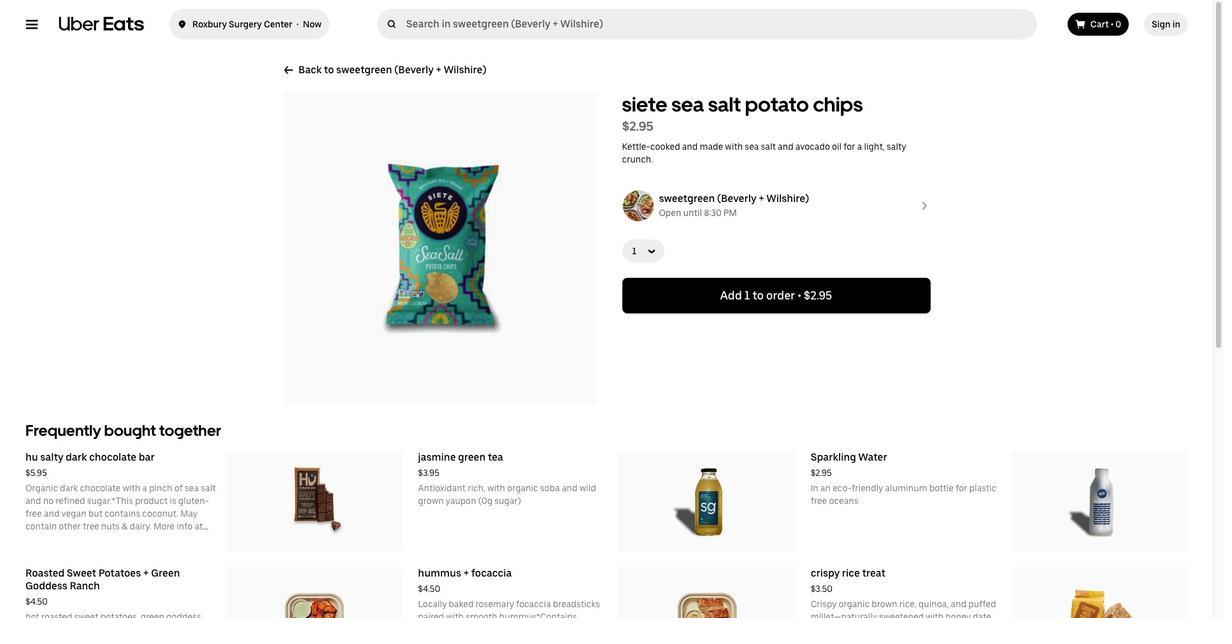 Task type: locate. For each thing, give the bounding box(es) containing it.
organic
[[507, 483, 538, 493], [839, 599, 870, 609]]

sea
[[672, 92, 704, 117], [745, 141, 759, 152], [185, 483, 199, 493]]

paired
[[418, 612, 444, 618]]

sea down "siete sea salt potato chips $2.95"
[[745, 141, 759, 152]]

0 horizontal spatial (beverly
[[394, 64, 434, 76]]

sweetgreen right back
[[336, 64, 392, 76]]

for right oil
[[844, 141, 856, 152]]

0 horizontal spatial salty
[[40, 451, 63, 463]]

surgery
[[229, 19, 262, 29]]

salt inside hu salty dark chocolate bar $5.95 organic dark chocolate with a pinch of sea salt and no refined sugar.*this product is gluten- free and vegan but contains coconut. may contain other tree nuts & dairy. more info at sweetgreen.com/menu.
[[201, 483, 216, 493]]

roasted
[[25, 567, 65, 579]]

with down baked
[[446, 612, 464, 618]]

and down no
[[44, 509, 60, 519]]

sugar.*this
[[87, 496, 133, 506]]

contains
[[105, 509, 140, 519]]

$4.50
[[418, 584, 440, 594], [25, 596, 48, 607]]

$2.95 inside "siete sea salt potato chips $2.95"
[[622, 119, 654, 134]]

baked
[[449, 599, 474, 609]]

1 horizontal spatial $4.50
[[418, 584, 440, 594]]

focaccia right rosemary
[[516, 599, 551, 609]]

0 horizontal spatial sea
[[185, 483, 199, 493]]

$2.95
[[622, 119, 654, 134], [804, 289, 833, 302], [811, 468, 832, 478]]

a inside kettle-cooked and made with sea salt and avocado oil for a light, salty crunch.
[[858, 141, 862, 152]]

1 horizontal spatial •
[[798, 289, 802, 302]]

a left light,
[[858, 141, 862, 152]]

cart • 0
[[1091, 19, 1122, 29]]

with up product
[[123, 483, 140, 493]]

sea inside hu salty dark chocolate bar $5.95 organic dark chocolate with a pinch of sea salt and no refined sugar.*this product is gluten- free and vegan but contains coconut. may contain other tree nuts & dairy. more info at sweetgreen.com/menu.
[[185, 483, 199, 493]]

0 vertical spatial free
[[811, 496, 827, 506]]

(0g
[[478, 496, 493, 506]]

salt up made in the right of the page
[[708, 92, 741, 117]]

with inside hummus + focaccia $4.50 locally baked rosemary focaccia breadsticks paired with smooth hummus*contain
[[446, 612, 464, 618]]

rice,
[[900, 599, 917, 609]]

salt down "siete sea salt potato chips $2.95"
[[761, 141, 776, 152]]

with right made in the right of the page
[[725, 141, 743, 152]]

chocolate up sugar.*this
[[80, 483, 121, 493]]

salty inside hu salty dark chocolate bar $5.95 organic dark chocolate with a pinch of sea salt and no refined sugar.*this product is gluten- free and vegan but contains coconut. may contain other tree nuts & dairy. more info at sweetgreen.com/menu.
[[40, 451, 63, 463]]

1 vertical spatial focaccia
[[516, 599, 551, 609]]

sweetened
[[879, 612, 924, 618]]

tea
[[488, 451, 503, 463]]

1 horizontal spatial to
[[753, 289, 764, 302]]

focaccia up rosemary
[[471, 567, 512, 579]]

salty right "hu"
[[40, 451, 63, 463]]

free
[[811, 496, 827, 506], [25, 509, 42, 519]]

sign
[[1152, 19, 1171, 29]]

salt
[[708, 92, 741, 117], [761, 141, 776, 152], [201, 483, 216, 493]]

1 vertical spatial (beverly
[[717, 192, 757, 205]]

tree
[[83, 521, 99, 531]]

1 horizontal spatial sweetgreen
[[659, 192, 715, 205]]

1 horizontal spatial organic
[[839, 599, 870, 609]]

2 horizontal spatial sea
[[745, 141, 759, 152]]

millet—naturally
[[811, 612, 877, 618]]

2 horizontal spatial salt
[[761, 141, 776, 152]]

Search in sweetgreen (Beverly + Wilshire) text field
[[406, 18, 1032, 31]]

and left the wild
[[562, 483, 578, 493]]

chocolate
[[89, 451, 137, 463], [80, 483, 121, 493]]

1 vertical spatial $4.50
[[25, 596, 48, 607]]

2 vertical spatial salt
[[201, 483, 216, 493]]

soba
[[540, 483, 560, 493]]

2 vertical spatial $2.95
[[811, 468, 832, 478]]

1 horizontal spatial sea
[[672, 92, 704, 117]]

0 vertical spatial dark
[[66, 451, 87, 463]]

0 horizontal spatial for
[[844, 141, 856, 152]]

no
[[43, 496, 54, 506]]

organic up millet—naturally on the bottom right of page
[[839, 599, 870, 609]]

made
[[700, 141, 723, 152]]

2 vertical spatial sea
[[185, 483, 199, 493]]

dark down 'frequently'
[[66, 451, 87, 463]]

1 vertical spatial wilshire)
[[767, 192, 810, 205]]

free down in
[[811, 496, 827, 506]]

to right back
[[324, 64, 334, 76]]

sparkling
[[811, 451, 857, 463]]

1 vertical spatial organic
[[839, 599, 870, 609]]

(beverly
[[394, 64, 434, 76], [717, 192, 757, 205]]

0 horizontal spatial free
[[25, 509, 42, 519]]

$4.50 down goddess
[[25, 596, 48, 607]]

1 horizontal spatial free
[[811, 496, 827, 506]]

for inside kettle-cooked and made with sea salt and avocado oil for a light, salty crunch.
[[844, 141, 856, 152]]

sweetgreen up until
[[659, 192, 715, 205]]

$4.50 up locally
[[418, 584, 440, 594]]

2 horizontal spatial •
[[1111, 19, 1114, 29]]

a up product
[[142, 483, 147, 493]]

$2.95 up kettle-
[[622, 119, 654, 134]]

sea up 'gluten-' on the left
[[185, 483, 199, 493]]

• left 0
[[1111, 19, 1114, 29]]

0 vertical spatial organic
[[507, 483, 538, 493]]

cooked
[[651, 141, 680, 152]]

pm
[[724, 208, 737, 218]]

0 horizontal spatial a
[[142, 483, 147, 493]]

at
[[195, 521, 203, 531]]

$2.95 right order
[[804, 289, 833, 302]]

0 horizontal spatial sweetgreen
[[336, 64, 392, 76]]

free inside sparkling water $2.95 in an eco-friendly aluminum bottle for plastic free oceans
[[811, 496, 827, 506]]

to
[[324, 64, 334, 76], [753, 289, 764, 302]]

rosemary
[[476, 599, 514, 609]]

1 horizontal spatial wilshire)
[[767, 192, 810, 205]]

0 vertical spatial wilshire)
[[444, 64, 487, 76]]

coconut.
[[142, 509, 178, 519]]

potatoes
[[99, 567, 141, 579]]

jasmine
[[418, 451, 456, 463]]

sea right siete
[[672, 92, 704, 117]]

wilshire) inside sweetgreen (beverly + wilshire) open until 8:30 pm
[[767, 192, 810, 205]]

1 vertical spatial sweetgreen
[[659, 192, 715, 205]]

and left avocado
[[778, 141, 794, 152]]

avocado
[[796, 141, 830, 152]]

&
[[122, 521, 128, 531]]

back to sweetgreen (beverly + wilshire)
[[299, 64, 487, 76]]

0 vertical spatial $4.50
[[418, 584, 440, 594]]

oceans
[[829, 496, 859, 506]]

$2.95 for 1
[[804, 289, 833, 302]]

sea inside kettle-cooked and made with sea salt and avocado oil for a light, salty crunch.
[[745, 141, 759, 152]]

hummus + focaccia $4.50 locally baked rosemary focaccia breadsticks paired with smooth hummus*contain
[[418, 567, 609, 618]]

salty right light,
[[887, 141, 907, 152]]

0 horizontal spatial salt
[[201, 483, 216, 493]]

sign in
[[1152, 19, 1181, 29]]

0 horizontal spatial organic
[[507, 483, 538, 493]]

bar
[[139, 451, 155, 463]]

organic
[[25, 483, 58, 493]]

to right "1"
[[753, 289, 764, 302]]

organic up sugar)
[[507, 483, 538, 493]]

1 vertical spatial free
[[25, 509, 42, 519]]

free up contain
[[25, 509, 42, 519]]

1 horizontal spatial a
[[858, 141, 862, 152]]

1 vertical spatial $2.95
[[804, 289, 833, 302]]

1 horizontal spatial (beverly
[[717, 192, 757, 205]]

0 vertical spatial for
[[844, 141, 856, 152]]

dark up refined
[[60, 483, 78, 493]]

0 horizontal spatial $4.50
[[25, 596, 48, 607]]

0 vertical spatial salty
[[887, 141, 907, 152]]

0 horizontal spatial to
[[324, 64, 334, 76]]

and inside 'jasmine green tea $3.95 antioxidant rich, with organic soba and wild grown yaupon (0g sugar)'
[[562, 483, 578, 493]]

0 vertical spatial focaccia
[[471, 567, 512, 579]]

and up "honey"
[[951, 599, 967, 609]]

center
[[264, 19, 293, 29]]

for inside sparkling water $2.95 in an eco-friendly aluminum bottle for plastic free oceans
[[956, 483, 968, 493]]

organic inside crispy rice treat $3.50 crispy organic brown rice, quinoa, and puffed millet—naturally sweetened with honey dat
[[839, 599, 870, 609]]

chocolate down frequently bought together
[[89, 451, 137, 463]]

for right the bottle
[[956, 483, 968, 493]]

with inside hu salty dark chocolate bar $5.95 organic dark chocolate with a pinch of sea salt and no refined sugar.*this product is gluten- free and vegan but contains coconut. may contain other tree nuts & dairy. more info at sweetgreen.com/menu.
[[123, 483, 140, 493]]

$4.50 inside roasted sweet potatoes + green goddess ranch $4.50
[[25, 596, 48, 607]]

free inside hu salty dark chocolate bar $5.95 organic dark chocolate with a pinch of sea salt and no refined sugar.*this product is gluten- free and vegan but contains coconut. may contain other tree nuts & dairy. more info at sweetgreen.com/menu.
[[25, 509, 42, 519]]

• left now
[[297, 19, 299, 29]]

with up (0g
[[488, 483, 505, 493]]

0 vertical spatial sea
[[672, 92, 704, 117]]

1 vertical spatial sea
[[745, 141, 759, 152]]

may
[[180, 509, 198, 519]]

frequently
[[25, 421, 101, 440]]

salt up 'gluten-' on the left
[[201, 483, 216, 493]]

in
[[1173, 19, 1181, 29]]

with
[[725, 141, 743, 152], [123, 483, 140, 493], [488, 483, 505, 493], [446, 612, 464, 618], [926, 612, 944, 618]]

1 horizontal spatial for
[[956, 483, 968, 493]]

a
[[858, 141, 862, 152], [142, 483, 147, 493]]

1 vertical spatial salty
[[40, 451, 63, 463]]

0 vertical spatial chocolate
[[89, 451, 137, 463]]

$2.95 up an
[[811, 468, 832, 478]]

main navigation menu image
[[25, 18, 38, 31]]

0 vertical spatial salt
[[708, 92, 741, 117]]

back
[[299, 64, 322, 76]]

0 vertical spatial to
[[324, 64, 334, 76]]

but
[[88, 509, 103, 519]]

a inside hu salty dark chocolate bar $5.95 organic dark chocolate with a pinch of sea salt and no refined sugar.*this product is gluten- free and vegan but contains coconut. may contain other tree nuts & dairy. more info at sweetgreen.com/menu.
[[142, 483, 147, 493]]

1 horizontal spatial focaccia
[[516, 599, 551, 609]]

1 vertical spatial for
[[956, 483, 968, 493]]

+
[[436, 64, 442, 76], [759, 192, 765, 205], [143, 567, 149, 579], [464, 567, 469, 579]]

0 vertical spatial $2.95
[[622, 119, 654, 134]]

kettle-
[[622, 141, 651, 152]]

in
[[811, 483, 819, 493]]

1 horizontal spatial salty
[[887, 141, 907, 152]]

0 vertical spatial a
[[858, 141, 862, 152]]

with down quinoa,
[[926, 612, 944, 618]]

$2.95 for sea
[[622, 119, 654, 134]]

wilshire)
[[444, 64, 487, 76], [767, 192, 810, 205]]

brown
[[872, 599, 898, 609]]

puffed
[[969, 599, 996, 609]]

1 horizontal spatial salt
[[708, 92, 741, 117]]

with inside kettle-cooked and made with sea salt and avocado oil for a light, salty crunch.
[[725, 141, 743, 152]]

1 vertical spatial chocolate
[[80, 483, 121, 493]]

• right order
[[798, 289, 802, 302]]

hu
[[25, 451, 38, 463]]

1 vertical spatial salt
[[761, 141, 776, 152]]

1 vertical spatial a
[[142, 483, 147, 493]]

sweetgreen
[[336, 64, 392, 76], [659, 192, 715, 205]]

salt inside kettle-cooked and made with sea salt and avocado oil for a light, salty crunch.
[[761, 141, 776, 152]]

together
[[159, 421, 221, 440]]

sea inside "siete sea salt potato chips $2.95"
[[672, 92, 704, 117]]



Task type: describe. For each thing, give the bounding box(es) containing it.
$3.50
[[811, 584, 833, 594]]

jasmine green tea $3.95 antioxidant rich, with organic soba and wild grown yaupon (0g sugar)
[[418, 451, 596, 506]]

plastic
[[970, 483, 997, 493]]

contain
[[25, 521, 57, 531]]

other
[[59, 521, 81, 531]]

smooth
[[466, 612, 498, 618]]

locally
[[418, 599, 447, 609]]

vegan
[[61, 509, 86, 519]]

kettle-cooked and made with sea salt and avocado oil for a light, salty crunch.
[[622, 141, 907, 164]]

hummus
[[418, 567, 461, 579]]

organic inside 'jasmine green tea $3.95 antioxidant rich, with organic soba and wild grown yaupon (0g sugar)'
[[507, 483, 538, 493]]

info
[[177, 521, 193, 531]]

add 1 to order • $2.95
[[720, 289, 833, 302]]

refined
[[56, 496, 85, 506]]

deliver to image
[[177, 17, 187, 32]]

rice
[[842, 567, 860, 579]]

1 vertical spatial to
[[753, 289, 764, 302]]

+ inside hummus + focaccia $4.50 locally baked rosemary focaccia breadsticks paired with smooth hummus*contain
[[464, 567, 469, 579]]

sign in link
[[1145, 13, 1189, 36]]

an
[[821, 483, 831, 493]]

green
[[458, 451, 486, 463]]

quinoa,
[[919, 599, 949, 609]]

crispy
[[811, 599, 837, 609]]

antioxidant
[[418, 483, 466, 493]]

more
[[154, 521, 175, 531]]

with inside 'jasmine green tea $3.95 antioxidant rich, with organic soba and wild grown yaupon (0g sugar)'
[[488, 483, 505, 493]]

green
[[151, 567, 180, 579]]

light,
[[864, 141, 885, 152]]

of
[[174, 483, 183, 493]]

ranch
[[70, 580, 100, 592]]

0 horizontal spatial wilshire)
[[444, 64, 487, 76]]

uber eats home image
[[59, 17, 144, 32]]

$3.95
[[418, 468, 440, 478]]

grown
[[418, 496, 444, 506]]

back to sweetgreen (beverly + wilshire) link
[[283, 64, 487, 76]]

bought
[[104, 421, 156, 440]]

sugar)
[[495, 496, 521, 506]]

crispy
[[811, 567, 840, 579]]

0 vertical spatial sweetgreen
[[336, 64, 392, 76]]

8:30
[[704, 208, 722, 218]]

sweet
[[67, 567, 96, 579]]

product
[[135, 496, 168, 506]]

is
[[170, 496, 176, 506]]

and left no
[[25, 496, 41, 506]]

0
[[1116, 19, 1122, 29]]

+ inside roasted sweet potatoes + green goddess ranch $4.50
[[143, 567, 149, 579]]

sweetgreen (beverly + wilshire) open until 8:30 pm
[[659, 192, 810, 218]]

bottle
[[930, 483, 954, 493]]

yaupon
[[446, 496, 476, 506]]

roxbury surgery center • now
[[192, 19, 322, 29]]

sweetgreen.com/menu.
[[25, 534, 122, 544]]

wild
[[580, 483, 596, 493]]

pinch
[[149, 483, 172, 493]]

dairy.
[[130, 521, 152, 531]]

gluten-
[[178, 496, 209, 506]]

salty inside kettle-cooked and made with sea salt and avocado oil for a light, salty crunch.
[[887, 141, 907, 152]]

and left made in the right of the page
[[682, 141, 698, 152]]

with inside crispy rice treat $3.50 crispy organic brown rice, quinoa, and puffed millet—naturally sweetened with honey dat
[[926, 612, 944, 618]]

+ inside sweetgreen (beverly + wilshire) open until 8:30 pm
[[759, 192, 765, 205]]

0 vertical spatial (beverly
[[394, 64, 434, 76]]

sweetgreen inside sweetgreen (beverly + wilshire) open until 8:30 pm
[[659, 192, 715, 205]]

aluminum
[[885, 483, 928, 493]]

sparkling water $2.95 in an eco-friendly aluminum bottle for plastic free oceans
[[811, 451, 997, 506]]

cart
[[1091, 19, 1109, 29]]

siete sea salt potato chips $2.95
[[622, 92, 863, 134]]

friendly
[[852, 483, 883, 493]]

$4.50 inside hummus + focaccia $4.50 locally baked rosemary focaccia breadsticks paired with smooth hummus*contain
[[418, 584, 440, 594]]

chips
[[813, 92, 863, 117]]

crispy rice treat $3.50 crispy organic brown rice, quinoa, and puffed millet—naturally sweetened with honey dat
[[811, 567, 996, 618]]

treat
[[863, 567, 886, 579]]

salt inside "siete sea salt potato chips $2.95"
[[708, 92, 741, 117]]

0 horizontal spatial •
[[297, 19, 299, 29]]

roasted sweet potatoes + green goddess ranch $4.50
[[25, 567, 180, 607]]

1 vertical spatial dark
[[60, 483, 78, 493]]

1
[[745, 289, 750, 302]]

goddess
[[25, 580, 67, 592]]

$5.95
[[25, 468, 47, 478]]

nuts
[[101, 521, 120, 531]]

roxbury
[[192, 19, 227, 29]]

(beverly inside sweetgreen (beverly + wilshire) open until 8:30 pm
[[717, 192, 757, 205]]

crunch.
[[622, 154, 653, 164]]

$2.95 inside sparkling water $2.95 in an eco-friendly aluminum bottle for plastic free oceans
[[811, 468, 832, 478]]

open
[[659, 208, 682, 218]]

honey
[[946, 612, 971, 618]]

0 horizontal spatial focaccia
[[471, 567, 512, 579]]

until
[[684, 208, 702, 218]]

now
[[303, 19, 322, 29]]

potato
[[745, 92, 809, 117]]

add
[[720, 289, 742, 302]]

oil
[[832, 141, 842, 152]]

and inside crispy rice treat $3.50 crispy organic brown rice, quinoa, and puffed millet—naturally sweetened with honey dat
[[951, 599, 967, 609]]

siete
[[622, 92, 668, 117]]

order
[[767, 289, 795, 302]]



Task type: vqa. For each thing, say whether or not it's contained in the screenshot.


